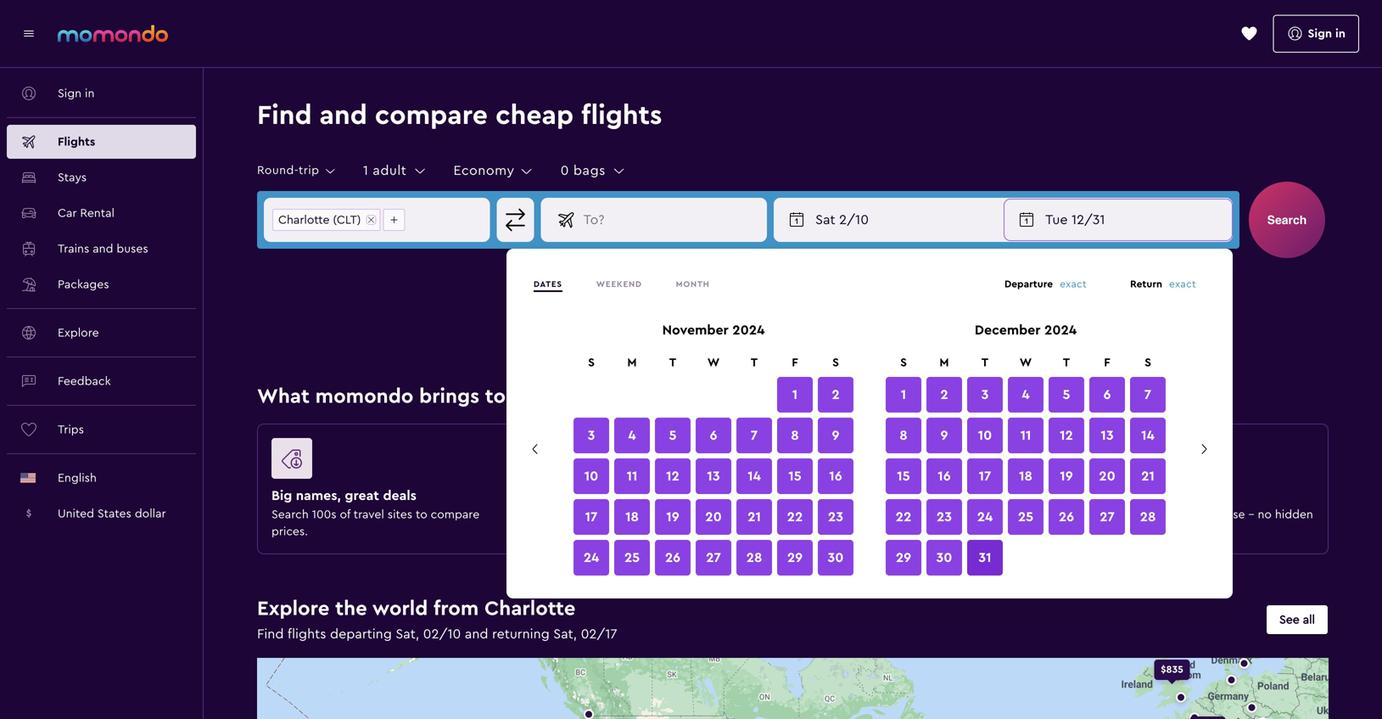 Task type: locate. For each thing, give the bounding box(es) containing it.
24 up 31
[[978, 510, 993, 524]]

25 for december
[[1019, 510, 1034, 524]]

1 horizontal spatial 29
[[896, 551, 912, 565]]

21 button up completely
[[1131, 458, 1166, 494]]

1 horizontal spatial explore
[[257, 598, 330, 619]]

0 horizontal spatial 1 button
[[778, 377, 813, 413]]

explore the world from charlotte find flights departing sat, 02/10 and returning sat, 02/17
[[257, 598, 618, 641]]

sign in right open trips drawer image at the top of page
[[1309, 28, 1346, 39]]

2 horizontal spatial 1
[[901, 388, 907, 402]]

2 m from the left
[[940, 357, 950, 368]]

25 right instantly
[[1019, 510, 1034, 524]]

and for buses
[[93, 243, 113, 255]]

30 button down customize
[[818, 540, 854, 576]]

28 for december 2024
[[1141, 510, 1157, 524]]

1 horizontal spatial charlotte
[[485, 598, 576, 619]]

1 29 from the left
[[788, 551, 803, 565]]

02/10
[[423, 627, 461, 641]]

0 horizontal spatial 16 button
[[818, 458, 854, 494]]

1 horizontal spatial 18
[[1020, 469, 1033, 483]]

1 8 from the left
[[791, 429, 799, 442]]

1 9 from the left
[[832, 429, 840, 442]]

to
[[485, 386, 506, 407], [416, 509, 428, 520], [1212, 509, 1224, 520]]

1 9 button from the left
[[818, 418, 854, 453]]

you down without
[[604, 509, 624, 520]]

1 button for november 2024
[[778, 377, 813, 413]]

tuesday december 31st element
[[1046, 210, 1222, 230]]

t down december
[[982, 357, 989, 368]]

travel
[[354, 509, 384, 520]]

15 button for december 2024
[[886, 458, 922, 494]]

what
[[257, 386, 310, 407]]

27 button down affected
[[696, 540, 732, 576]]

s
[[588, 357, 595, 368], [833, 357, 840, 368], [901, 357, 907, 368], [1145, 357, 1152, 368]]

24 button down searches.
[[574, 540, 610, 576]]

1 horizontal spatial 26
[[1059, 510, 1075, 524]]

0 horizontal spatial 22
[[788, 510, 803, 524]]

16 button up arrival?
[[927, 458, 963, 494]]

9 for november 2024
[[832, 429, 840, 442]]

1 29 button from the left
[[778, 540, 813, 576]]

26 for december 2024
[[1059, 510, 1075, 524]]

1 8 button from the left
[[778, 418, 813, 453]]

4 button down "december 2024"
[[1009, 377, 1044, 413]]

menu
[[514, 269, 1227, 578]]

dollar
[[135, 508, 166, 520]]

8
[[791, 429, 799, 442], [900, 429, 908, 442]]

6 button for november 2024
[[696, 418, 732, 453]]

2 your from the left
[[874, 525, 898, 537]]

28 button for november 2024
[[737, 540, 773, 576]]

1 2 button from the left
[[818, 377, 854, 413]]

wi-
[[841, 509, 861, 520]]

16 button up free
[[818, 458, 854, 494]]

3 down table.
[[588, 429, 595, 442]]

and for compare
[[320, 102, 367, 129]]

car rental link
[[7, 196, 196, 230]]

22 up results.
[[896, 510, 912, 524]]

2 button for november 2024
[[818, 377, 854, 413]]

0 vertical spatial 12
[[1060, 429, 1074, 442]]

17
[[979, 469, 992, 483], [585, 510, 598, 524]]

find
[[257, 102, 312, 129], [257, 627, 284, 641]]

0 horizontal spatial 2
[[832, 388, 840, 402]]

car
[[58, 207, 77, 219]]

10 up without
[[585, 469, 599, 483]]

sign in button
[[1274, 15, 1360, 52], [7, 76, 196, 110]]

22 left free
[[788, 510, 803, 524]]

2024 down departure field
[[1045, 323, 1077, 337]]

1 horizontal spatial 13 button
[[1090, 418, 1126, 453]]

2 15 button from the left
[[886, 458, 922, 494]]

25 button right instantly
[[1009, 499, 1044, 535]]

20 left "by" on the right of the page
[[706, 510, 722, 524]]

0 horizontal spatial 12
[[667, 469, 680, 483]]

2 8 from the left
[[900, 429, 908, 442]]

1 vertical spatial 27 button
[[696, 540, 732, 576]]

1 horizontal spatial m
[[940, 357, 950, 368]]

world
[[372, 598, 428, 619]]

m
[[628, 357, 637, 368], [940, 357, 950, 368]]

sat, left 02/17
[[554, 627, 577, 641]]

7
[[1145, 388, 1152, 402], [751, 429, 758, 442]]

30 for december 2024
[[937, 551, 953, 565]]

1 22 from the left
[[788, 510, 803, 524]]

9 button up want
[[927, 418, 963, 453]]

9 button for december 2024
[[927, 418, 963, 453]]

1 15 button from the left
[[778, 458, 813, 494]]

1 horizontal spatial 1
[[793, 388, 798, 402]]

1 horizontal spatial 16
[[938, 469, 951, 483]]

10 button up want
[[968, 418, 1003, 453]]

1 horizontal spatial 13
[[1101, 429, 1114, 442]]

2 29 from the left
[[896, 551, 912, 565]]

2 2 button from the left
[[927, 377, 963, 413]]

search without worry the prices you see aren't affected by your searches.
[[543, 489, 747, 537]]

1 vertical spatial 27
[[706, 551, 721, 565]]

0 vertical spatial 21 button
[[1131, 458, 1166, 494]]

you up arrival?
[[909, 489, 933, 503]]

24 for november 2024
[[584, 551, 600, 565]]

31
[[979, 551, 992, 565]]

see all link
[[1267, 604, 1329, 635]]

26 down aren't
[[665, 551, 681, 565]]

1 horizontal spatial sat,
[[554, 627, 577, 641]]

15 button for november 2024
[[778, 458, 813, 494]]

1 w from the left
[[708, 357, 720, 368]]

2 horizontal spatial search
[[1268, 213, 1308, 227]]

0 horizontal spatial 14 button
[[737, 458, 773, 494]]

13
[[1101, 429, 1114, 442], [707, 469, 720, 483]]

compare up 1 adult button
[[375, 102, 488, 129]]

to left use
[[1212, 509, 1224, 520]]

1 horizontal spatial 11 button
[[1009, 418, 1044, 453]]

8 button for december 2024
[[886, 418, 922, 453]]

1 vertical spatial 11
[[627, 469, 638, 483]]

26 button down aren't
[[655, 540, 691, 576]]

16 button
[[818, 458, 854, 494], [927, 458, 963, 494]]

9 up filter
[[832, 429, 840, 442]]

26 button
[[1049, 499, 1085, 535], [655, 540, 691, 576]]

27 down affected
[[706, 551, 721, 565]]

16 button for december 2024
[[927, 458, 963, 494]]

figure up the deals
[[272, 438, 494, 486]]

19 button right see
[[655, 499, 691, 535]]

15
[[789, 469, 802, 483], [898, 469, 911, 483]]

6 button
[[1090, 377, 1126, 413], [696, 418, 732, 453]]

charlotte inside explore the world from charlotte find flights departing sat, 02/10 and returning sat, 02/17
[[485, 598, 576, 619]]

1 horizontal spatial 8
[[900, 429, 908, 442]]

0 vertical spatial explore
[[58, 327, 99, 339]]

4 button up without
[[615, 418, 650, 453]]

w down "december 2024"
[[1020, 357, 1033, 368]]

2 t from the left
[[751, 357, 758, 368]]

0 horizontal spatial 19 button
[[655, 499, 691, 535]]

1 16 from the left
[[830, 469, 843, 483]]

0 horizontal spatial 7 button
[[737, 418, 773, 453]]

in
[[1336, 28, 1346, 39], [85, 87, 95, 99]]

22 for december 2024
[[896, 510, 912, 524]]

27 up charges
[[1100, 510, 1115, 524]]

16 up filter
[[830, 469, 843, 483]]

26 left we're
[[1059, 510, 1075, 524]]

tue
[[1046, 213, 1068, 227]]

11 button
[[1009, 418, 1044, 453], [615, 458, 650, 494]]

t down "november 2024"
[[751, 357, 758, 368]]

1 vertical spatial find
[[257, 627, 284, 641]]

1 vertical spatial 4
[[629, 429, 636, 442]]

30 button for november 2024
[[818, 540, 854, 576]]

1 1 button from the left
[[778, 377, 813, 413]]

returning
[[492, 627, 550, 641]]

explore down packages in the top left of the page
[[58, 327, 99, 339]]

29 button for december 2024
[[886, 540, 922, 576]]

0 vertical spatial 19
[[1061, 469, 1074, 483]]

1 vertical spatial sign in button
[[7, 76, 196, 110]]

sat 2/10 button
[[774, 199, 1004, 241]]

remove image
[[367, 216, 376, 224]]

10
[[979, 429, 993, 442], [585, 469, 599, 483]]

1 30 button from the left
[[818, 540, 854, 576]]

20 up trusted
[[1100, 469, 1116, 483]]

1 vertical spatial 3
[[588, 429, 595, 442]]

9 button up filter
[[818, 418, 854, 453]]

29 button
[[778, 540, 813, 576], [886, 540, 922, 576]]

4 button for december
[[1009, 377, 1044, 413]]

1 horizontal spatial 30
[[937, 551, 953, 565]]

0 horizontal spatial 3 button
[[574, 418, 610, 453]]

9
[[832, 429, 840, 442], [941, 429, 949, 442]]

4 s from the left
[[1145, 357, 1152, 368]]

17 button up instantly
[[968, 458, 1003, 494]]

1 exact from the left
[[1060, 279, 1088, 289]]

flights left departing
[[288, 627, 326, 641]]

14
[[1142, 429, 1155, 442], [748, 469, 761, 483]]

23 down want
[[937, 510, 953, 524]]

1 horizontal spatial sign in
[[1309, 28, 1346, 39]]

26
[[1059, 510, 1075, 524], [665, 551, 681, 565]]

1 horizontal spatial 10 button
[[968, 418, 1003, 453]]

1 f from the left
[[792, 357, 799, 368]]

21 for december 2024
[[1142, 469, 1155, 483]]

0 horizontal spatial sign in
[[58, 87, 95, 99]]

your down early
[[874, 525, 898, 537]]

18 button for december
[[1009, 458, 1044, 494]]

no
[[1259, 509, 1272, 520]]

1 vertical spatial 18
[[626, 510, 639, 524]]

28 button right charges
[[1131, 499, 1166, 535]]

0
[[561, 164, 570, 177]]

10 up instantly
[[979, 429, 993, 442]]

23 button for november 2024
[[818, 499, 854, 535]]

3 figure from the left
[[815, 438, 1037, 486]]

24 button for december 2024
[[968, 499, 1003, 535]]

exact inside departure field
[[1060, 279, 1088, 289]]

menu containing november 2024
[[514, 269, 1227, 578]]

0 vertical spatial 6
[[1104, 388, 1112, 402]]

2 2024 from the left
[[1045, 323, 1077, 337]]

22
[[788, 510, 803, 524], [896, 510, 912, 524]]

10 button up prices
[[574, 458, 610, 494]]

Flight origin input text field
[[413, 199, 489, 241]]

2 f from the left
[[1105, 357, 1111, 368]]

f
[[792, 357, 799, 368], [1105, 357, 1111, 368]]

t down november
[[670, 357, 677, 368]]

28 button for december 2024
[[1131, 499, 1166, 535]]

9 button
[[818, 418, 854, 453], [927, 418, 963, 453]]

13 up affected
[[707, 469, 720, 483]]

20 button left "by" on the right of the page
[[696, 499, 732, 535]]

30 button
[[818, 540, 854, 576], [927, 540, 963, 576]]

13 up trusted
[[1101, 429, 1114, 442]]

14 button up "by" on the right of the page
[[737, 458, 773, 494]]

1 vertical spatial 19 button
[[655, 499, 691, 535]]

to right brings
[[485, 386, 506, 407]]

2 find from the top
[[257, 627, 284, 641]]

1 horizontal spatial 20
[[1100, 469, 1116, 483]]

2 30 from the left
[[937, 551, 953, 565]]

the left table.
[[512, 386, 544, 407]]

charlotte (clt) list
[[265, 199, 413, 241]]

4 for november
[[629, 429, 636, 442]]

0 vertical spatial 14
[[1142, 429, 1155, 442]]

2 29 button from the left
[[886, 540, 922, 576]]

figure up want
[[815, 438, 1037, 486]]

14 button for december 2024
[[1131, 418, 1166, 453]]

23 up customize
[[828, 510, 844, 524]]

1 find from the top
[[257, 102, 312, 129]]

fi?
[[861, 509, 875, 520]]

free left use
[[1187, 509, 1209, 520]]

3 button down december
[[968, 377, 1003, 413]]

2 16 button from the left
[[927, 458, 963, 494]]

19 for november 2024
[[667, 510, 680, 524]]

11 button for december
[[1009, 418, 1044, 453]]

2 figure from the left
[[543, 438, 765, 486]]

0 horizontal spatial 6
[[710, 429, 718, 442]]

0 vertical spatial 17 button
[[968, 458, 1003, 494]]

sites
[[388, 509, 413, 520]]

1 horizontal spatial 8 button
[[886, 418, 922, 453]]

30 down results.
[[937, 551, 953, 565]]

2 22 from the left
[[896, 510, 912, 524]]

m for november 2024
[[628, 357, 637, 368]]

26 button left we're
[[1049, 499, 1085, 535]]

2 button
[[818, 377, 854, 413], [927, 377, 963, 413]]

1 vertical spatial 20 button
[[696, 499, 732, 535]]

100s
[[312, 509, 337, 520]]

24 button up 31
[[968, 499, 1003, 535]]

27 button left "or"
[[1090, 499, 1126, 535]]

1 for november
[[793, 388, 798, 402]]

16 up want
[[938, 469, 951, 483]]

search for search
[[1268, 213, 1308, 227]]

2 exact from the left
[[1170, 279, 1197, 289]]

25 button down see
[[615, 540, 650, 576]]

28
[[1141, 510, 1157, 524], [747, 551, 763, 565]]

0 horizontal spatial 2 button
[[818, 377, 854, 413]]

names,
[[296, 489, 341, 503]]

21 button for november 2024
[[737, 499, 773, 535]]

6 for december 2024
[[1104, 388, 1112, 402]]

14 button
[[1131, 418, 1166, 453], [737, 458, 773, 494]]

0 vertical spatial 11
[[1021, 429, 1032, 442]]

0 vertical spatial 21
[[1142, 469, 1155, 483]]

2024 for november 2024
[[733, 323, 765, 337]]

5 button
[[1049, 377, 1085, 413], [655, 418, 691, 453]]

5 up worry
[[669, 429, 677, 442]]

1 horizontal spatial 9 button
[[927, 418, 963, 453]]

0 vertical spatial 7
[[1145, 388, 1152, 402]]

exact right departure
[[1060, 279, 1088, 289]]

your inside search without worry the prices you see aren't affected by your searches.
[[543, 525, 567, 537]]

and up 1 adult
[[320, 102, 367, 129]]

1 vertical spatial the
[[335, 598, 367, 619]]

Weekend radio
[[597, 280, 642, 289]]

22 for november 2024
[[788, 510, 803, 524]]

w for december
[[1020, 357, 1033, 368]]

12 for november 2024
[[667, 469, 680, 483]]

1 22 button from the left
[[778, 499, 813, 535]]

Cabin type Economy field
[[454, 162, 535, 179]]

18 for december
[[1020, 469, 1033, 483]]

0 vertical spatial sign
[[1309, 28, 1333, 39]]

tue 12/31 button
[[1004, 199, 1234, 241]]

use
[[1227, 509, 1246, 520]]

explore for explore
[[58, 327, 99, 339]]

1
[[363, 164, 369, 177], [793, 388, 798, 402], [901, 388, 907, 402]]

15 button left filter
[[778, 458, 813, 494]]

and
[[320, 102, 367, 129], [93, 243, 113, 255], [1138, 489, 1162, 503], [465, 627, 489, 641]]

1 2024 from the left
[[733, 323, 765, 337]]

1 horizontal spatial 9
[[941, 429, 949, 442]]

14 button up trusted
[[1131, 418, 1166, 453]]

1 vertical spatial 21
[[748, 510, 761, 524]]

charlotte left (clt)
[[278, 214, 330, 226]]

2
[[832, 388, 840, 402], [941, 388, 949, 402]]

20 for november 2024
[[706, 510, 722, 524]]

27
[[1100, 510, 1115, 524], [706, 551, 721, 565]]

2 2 from the left
[[941, 388, 949, 402]]

1 23 from the left
[[828, 510, 844, 524]]

search inside big names, great deals search 100s of travel sites to compare prices.
[[272, 509, 309, 520]]

3 for november 2024
[[588, 429, 595, 442]]

trusted and free we're completely free to use – no hidden charges or fees.
[[1086, 489, 1314, 537]]

25 for november
[[625, 551, 640, 565]]

7 for november 2024
[[751, 429, 758, 442]]

exact inside return field
[[1170, 279, 1197, 289]]

25 button
[[1009, 499, 1044, 535], [615, 540, 650, 576]]

figure up worry
[[543, 438, 765, 486]]

4 figure from the left
[[1086, 438, 1308, 486]]

sign right open trips drawer image at the top of page
[[1309, 28, 1333, 39]]

Trip type Round-trip field
[[257, 164, 338, 178]]

1 30 from the left
[[828, 551, 844, 565]]

sat, down "world"
[[396, 627, 420, 641]]

0 horizontal spatial m
[[628, 357, 637, 368]]

and inside explore the world from charlotte find flights departing sat, 02/10 and returning sat, 02/17
[[465, 627, 489, 641]]

13 button up trusted
[[1090, 418, 1126, 453]]

23 for november 2024
[[828, 510, 844, 524]]

0 horizontal spatial 15 button
[[778, 458, 813, 494]]

sign in up flights
[[58, 87, 95, 99]]

29 for december 2024
[[896, 551, 912, 565]]

29 button for november 2024
[[778, 540, 813, 576]]

0 horizontal spatial the
[[335, 598, 367, 619]]

0 horizontal spatial 27 button
[[696, 540, 732, 576]]

3 button down table.
[[574, 418, 610, 453]]

1 horizontal spatial 10
[[979, 429, 993, 442]]

5
[[1063, 388, 1071, 402], [669, 429, 677, 442]]

0 horizontal spatial 23
[[828, 510, 844, 524]]

0 horizontal spatial 25 button
[[615, 540, 650, 576]]

explore for explore the world from charlotte find flights departing sat, 02/10 and returning sat, 02/17
[[257, 598, 330, 619]]

0 horizontal spatial 26
[[665, 551, 681, 565]]

17 up instantly
[[979, 469, 992, 483]]

you inside search without worry the prices you see aren't affected by your searches.
[[604, 509, 624, 520]]

3 down december
[[982, 388, 989, 402]]

sat
[[816, 213, 836, 227]]

1 horizontal spatial 12 button
[[1049, 418, 1085, 453]]

0 horizontal spatial 13 button
[[696, 458, 732, 494]]

2 23 from the left
[[937, 510, 953, 524]]

2 16 from the left
[[938, 469, 951, 483]]

exact for departure
[[1060, 279, 1088, 289]]

1 vertical spatial 20
[[706, 510, 722, 524]]

18
[[1020, 469, 1033, 483], [626, 510, 639, 524]]

1 your from the left
[[543, 525, 567, 537]]

search inside search without worry the prices you see aren't affected by your searches.
[[543, 489, 586, 503]]

23 for december 2024
[[937, 510, 953, 524]]

21 right "by" on the right of the page
[[748, 510, 761, 524]]

12 button for december 2024
[[1049, 418, 1085, 453]]

12/31
[[1072, 213, 1106, 227]]

your down the the
[[543, 525, 567, 537]]

1 horizontal spatial 29 button
[[886, 540, 922, 576]]

list item
[[383, 209, 405, 231]]

1 t from the left
[[670, 357, 677, 368]]

the up departing
[[335, 598, 367, 619]]

1 horizontal spatial sign in button
[[1274, 15, 1360, 52]]

saturday february 10th element
[[816, 210, 992, 230]]

1 2 from the left
[[832, 388, 840, 402]]

4 up without
[[629, 429, 636, 442]]

1 m from the left
[[628, 357, 637, 368]]

17 button right the the
[[574, 499, 610, 535]]

20 for december 2024
[[1100, 469, 1116, 483]]

charges
[[1086, 525, 1129, 537]]

1 15 from the left
[[789, 469, 802, 483]]

2 30 button from the left
[[927, 540, 963, 576]]

17 button for december
[[968, 458, 1003, 494]]

t down "december 2024"
[[1064, 357, 1071, 368]]

23 button
[[818, 499, 854, 535], [927, 499, 963, 535]]

sign
[[1309, 28, 1333, 39], [58, 87, 82, 99]]

1 horizontal spatial 28 button
[[1131, 499, 1166, 535]]

1 vertical spatial 13 button
[[696, 458, 732, 494]]

25 button for november
[[615, 540, 650, 576]]

8 button for november 2024
[[778, 418, 813, 453]]

to right sites
[[416, 509, 428, 520]]

sign in button up flights link
[[7, 76, 196, 110]]

4 t from the left
[[1064, 357, 1071, 368]]

11 for december
[[1021, 429, 1032, 442]]

25 down see
[[625, 551, 640, 565]]

24 down searches.
[[584, 551, 600, 565]]

1 vertical spatial you
[[604, 509, 624, 520]]

1 vertical spatial 3 button
[[574, 418, 610, 453]]

find and compare cheap flights
[[257, 102, 663, 129]]

map region
[[97, 554, 1383, 719]]

1 horizontal spatial in
[[1336, 28, 1346, 39]]

1 figure from the left
[[272, 438, 494, 486]]

0 horizontal spatial to
[[416, 509, 428, 520]]

0 horizontal spatial 4
[[629, 429, 636, 442]]

1 horizontal spatial 27 button
[[1090, 499, 1126, 535]]

1 horizontal spatial 14 button
[[1131, 418, 1166, 453]]

5 button down "december 2024"
[[1049, 377, 1085, 413]]

1 horizontal spatial 24 button
[[968, 499, 1003, 535]]

table.
[[549, 386, 604, 407]]

explore inside explore the world from charlotte find flights departing sat, 02/10 and returning sat, 02/17
[[257, 598, 330, 619]]

2 w from the left
[[1020, 357, 1033, 368]]

figure
[[272, 438, 494, 486], [543, 438, 765, 486], [815, 438, 1037, 486], [1086, 438, 1308, 486]]

19 button for november 2024
[[655, 499, 691, 535]]

0 vertical spatial find
[[257, 102, 312, 129]]

29 for november 2024
[[788, 551, 803, 565]]

13 for december 2024
[[1101, 429, 1114, 442]]

you
[[909, 489, 933, 503], [604, 509, 624, 520]]

2/10
[[840, 213, 869, 227]]

search inside search button
[[1268, 213, 1308, 227]]

1 vertical spatial 4 button
[[615, 418, 650, 453]]

21 up completely
[[1142, 469, 1155, 483]]

1 vertical spatial flights
[[288, 627, 326, 641]]

21 button right affected
[[737, 499, 773, 535]]

2 1 button from the left
[[886, 377, 922, 413]]

0 horizontal spatial 9 button
[[818, 418, 854, 453]]

17 for november 2024
[[585, 510, 598, 524]]

28 button down "by" on the right of the page
[[737, 540, 773, 576]]

2 23 button from the left
[[927, 499, 963, 535]]

0 horizontal spatial 8 button
[[778, 418, 813, 453]]

round-
[[257, 164, 299, 176]]

momondo
[[316, 386, 414, 407]]

trusted
[[1086, 489, 1134, 503]]

15 button
[[778, 458, 813, 494], [886, 458, 922, 494]]

1 horizontal spatial 17 button
[[968, 458, 1003, 494]]

1 horizontal spatial 22 button
[[886, 499, 922, 535]]

to inside trusted and free we're completely free to use – no hidden charges or fees.
[[1212, 509, 1224, 520]]

sign in
[[1309, 28, 1346, 39], [58, 87, 95, 99]]

0 vertical spatial you
[[909, 489, 933, 503]]

2 9 button from the left
[[927, 418, 963, 453]]

0 horizontal spatial exact
[[1060, 279, 1088, 289]]

return
[[1131, 279, 1163, 289]]

20 button up we're
[[1090, 458, 1126, 494]]

all
[[1304, 614, 1316, 626]]

4 down "december 2024"
[[1022, 388, 1030, 402]]

26 for november 2024
[[665, 551, 681, 565]]

figure up trusted and free we're completely free to use – no hidden charges or fees.
[[1086, 438, 1308, 486]]

f for november 2024
[[792, 357, 799, 368]]

united states (english) image
[[20, 473, 36, 483]]

explore down prices.
[[257, 598, 330, 619]]

1 horizontal spatial 2024
[[1045, 323, 1077, 337]]

0 horizontal spatial your
[[543, 525, 567, 537]]

1 23 button from the left
[[818, 499, 854, 535]]

3 button for november 2024
[[574, 418, 610, 453]]

and down from
[[465, 627, 489, 641]]

2 9 from the left
[[941, 429, 949, 442]]

9 up want
[[941, 429, 949, 442]]

flights up 0 bags 'button'
[[582, 102, 663, 129]]

1 vertical spatial 26
[[665, 551, 681, 565]]

25
[[1019, 510, 1034, 524], [625, 551, 640, 565]]

2 8 button from the left
[[886, 418, 922, 453]]

and inside trusted and free we're completely free to use – no hidden charges or fees.
[[1138, 489, 1162, 503]]

0 horizontal spatial search
[[272, 509, 309, 520]]

0 vertical spatial 5 button
[[1049, 377, 1085, 413]]

$835
[[1161, 665, 1184, 675]]

27 button for november 2024
[[696, 540, 732, 576]]

5 button for december 2024
[[1049, 377, 1085, 413]]

1 16 button from the left
[[818, 458, 854, 494]]

big
[[272, 489, 292, 503]]

2 22 button from the left
[[886, 499, 922, 535]]

22 button
[[778, 499, 813, 535], [886, 499, 922, 535]]

10 button for november
[[574, 458, 610, 494]]

5 down "december 2024"
[[1063, 388, 1071, 402]]

0 vertical spatial 25 button
[[1009, 499, 1044, 535]]

5 button for november 2024
[[655, 418, 691, 453]]

we're
[[1086, 509, 1119, 520]]

1 vertical spatial 25 button
[[615, 540, 650, 576]]

0 horizontal spatial 24
[[584, 551, 600, 565]]

0 vertical spatial 20
[[1100, 469, 1116, 483]]

2 15 from the left
[[898, 469, 911, 483]]

what momondo brings to the table.
[[257, 386, 604, 407]]



Task type: vqa. For each thing, say whether or not it's contained in the screenshot.
"English" button
yes



Task type: describe. For each thing, give the bounding box(es) containing it.
filter
[[815, 489, 848, 503]]

trip
[[299, 164, 320, 176]]

17 for december 2024
[[979, 469, 992, 483]]

feedback button
[[7, 364, 196, 398]]

6 for november 2024
[[710, 429, 718, 442]]

dates
[[534, 280, 563, 289]]

2 s from the left
[[833, 357, 840, 368]]

8 for december 2024
[[900, 429, 908, 442]]

24 button for november 2024
[[574, 540, 610, 576]]

26 button for december 2024
[[1049, 499, 1085, 535]]

7 button for november 2024
[[737, 418, 773, 453]]

charlotte (clt) list item
[[273, 209, 381, 231]]

0 horizontal spatial in
[[85, 87, 95, 99]]

9 for december 2024
[[941, 429, 949, 442]]

8 for november 2024
[[791, 429, 799, 442]]

arrival?
[[908, 509, 947, 520]]

6 button for december 2024
[[1090, 377, 1126, 413]]

departing
[[330, 627, 392, 641]]

weekend
[[597, 280, 642, 289]]

see all
[[1280, 614, 1316, 626]]

packages
[[58, 278, 109, 290]]

figure for free
[[1086, 438, 1308, 486]]

24 for december 2024
[[978, 510, 993, 524]]

31 button
[[968, 540, 1003, 576]]

2 sat, from the left
[[554, 627, 577, 641]]

states
[[98, 508, 132, 520]]

Departure field
[[1060, 278, 1104, 291]]

trips
[[58, 424, 84, 436]]

16 button for november 2024
[[818, 458, 854, 494]]

united states dollar
[[58, 508, 166, 520]]

1 for december
[[901, 388, 907, 402]]

1 vertical spatial free
[[1187, 509, 1209, 520]]

search for search without worry the prices you see aren't affected by your searches.
[[543, 489, 586, 503]]

1 adult button
[[363, 160, 428, 181]]

w for november
[[708, 357, 720, 368]]

filter for what you want free wi-fi? early arrival? instantly customize your results.
[[815, 489, 997, 537]]

21 for november 2024
[[748, 510, 761, 524]]

from
[[434, 598, 479, 619]]

searches.
[[571, 525, 622, 537]]

18 for november
[[626, 510, 639, 524]]

13 button for december 2024
[[1090, 418, 1126, 453]]

and for free
[[1138, 489, 1162, 503]]

results.
[[901, 525, 940, 537]]

1 s from the left
[[588, 357, 595, 368]]

Flight destination input text field
[[577, 199, 767, 241]]

flights link
[[7, 125, 196, 159]]

charlotte (clt)
[[278, 214, 361, 226]]

5 for november 2024
[[669, 429, 677, 442]]

what
[[873, 489, 906, 503]]

1 inside button
[[363, 164, 369, 177]]

rental
[[80, 207, 115, 219]]

13 button for november 2024
[[696, 458, 732, 494]]

3 t from the left
[[982, 357, 989, 368]]

round-trip
[[257, 164, 320, 176]]

economy
[[454, 164, 515, 177]]

23 button for december 2024
[[927, 499, 963, 535]]

trains and buses
[[58, 243, 148, 255]]

see
[[627, 509, 646, 520]]

1 sat, from the left
[[396, 627, 420, 641]]

$
[[26, 509, 32, 519]]

affected
[[684, 509, 730, 520]]

1 horizontal spatial flights
[[582, 102, 663, 129]]

–
[[1249, 509, 1255, 520]]

without
[[590, 489, 640, 503]]

swap departure airport and destination airport image
[[500, 204, 532, 236]]

17 button for november
[[574, 499, 610, 535]]

0 vertical spatial sign in button
[[1274, 15, 1360, 52]]

11 for november
[[627, 469, 638, 483]]

f for december 2024
[[1105, 357, 1111, 368]]

11 button for november
[[615, 458, 650, 494]]

20 button for december 2024
[[1090, 458, 1126, 494]]

30 button for december 2024
[[927, 540, 963, 576]]

of
[[340, 509, 350, 520]]

Dates radio
[[534, 280, 563, 289]]

19 button for december 2024
[[1049, 458, 1085, 494]]

your inside filter for what you want free wi-fi? early arrival? instantly customize your results.
[[874, 525, 898, 537]]

10 for december 2024
[[979, 429, 993, 442]]

3 for december 2024
[[982, 388, 989, 402]]

prices.
[[272, 525, 308, 537]]

Month radio
[[676, 280, 710, 289]]

list item inside charlotte (clt) "list"
[[383, 209, 405, 231]]

charlotte inside list item
[[278, 214, 330, 226]]

10 for november 2024
[[585, 469, 599, 483]]

the inside explore the world from charlotte find flights departing sat, 02/10 and returning sat, 02/17
[[335, 598, 367, 619]]

bags
[[574, 164, 606, 177]]

sat 2/10
[[816, 213, 869, 227]]

cheap
[[496, 102, 574, 129]]

great
[[345, 489, 379, 503]]

december 2024
[[975, 323, 1077, 337]]

for
[[851, 489, 870, 503]]

compare inside big names, great deals search 100s of travel sites to compare prices.
[[431, 509, 480, 520]]

16 for december 2024
[[938, 469, 951, 483]]

Return field
[[1170, 278, 1213, 291]]

14 for november 2024
[[748, 469, 761, 483]]

hidden
[[1276, 509, 1314, 520]]

0 vertical spatial compare
[[375, 102, 488, 129]]

figure for what
[[815, 438, 1037, 486]]

1 vertical spatial sign in
[[58, 87, 95, 99]]

explore link
[[7, 316, 196, 350]]

2024 for december 2024
[[1045, 323, 1077, 337]]

22 button for december 2024
[[886, 499, 922, 535]]

flights
[[58, 136, 95, 148]]

departure
[[1005, 279, 1054, 289]]

early
[[879, 509, 905, 520]]

december
[[975, 323, 1041, 337]]

0 vertical spatial sign in
[[1309, 28, 1346, 39]]

15 for december 2024
[[898, 469, 911, 483]]

22 button for november 2024
[[778, 499, 813, 535]]

10 button for december
[[968, 418, 1003, 453]]

buses
[[117, 243, 148, 255]]

car rental
[[58, 207, 115, 219]]

5 for december 2024
[[1063, 388, 1071, 402]]

26 button for november 2024
[[655, 540, 691, 576]]

14 button for november 2024
[[737, 458, 773, 494]]

02/17
[[581, 627, 618, 641]]

customize
[[815, 525, 870, 537]]

1 button for december 2024
[[886, 377, 922, 413]]

3 button for december 2024
[[968, 377, 1003, 413]]

3 s from the left
[[901, 357, 907, 368]]

english button
[[7, 461, 196, 495]]

find inside explore the world from charlotte find flights departing sat, 02/10 and returning sat, 02/17
[[257, 627, 284, 641]]

9 button for november 2024
[[818, 418, 854, 453]]

end date calendar input use left and right arrow keys to change day. use up and down arrow keys to change week. tab
[[514, 320, 1227, 578]]

1 horizontal spatial to
[[485, 386, 506, 407]]

2 for december 2024
[[941, 388, 949, 402]]

21 button for december 2024
[[1131, 458, 1166, 494]]

19 for december 2024
[[1061, 469, 1074, 483]]

completely
[[1122, 509, 1184, 520]]

16 for november 2024
[[830, 469, 843, 483]]

1 vertical spatial sign
[[58, 87, 82, 99]]

trains and buses link
[[7, 232, 196, 266]]

instantly
[[950, 509, 997, 520]]

12 button for november 2024
[[655, 458, 691, 494]]

figure for great
[[272, 438, 494, 486]]

aren't
[[649, 509, 681, 520]]

packages link
[[7, 267, 196, 301]]

worry
[[644, 489, 682, 503]]

brings
[[419, 386, 480, 407]]

month
[[676, 280, 710, 289]]

stays
[[58, 171, 87, 183]]

(clt)
[[333, 214, 361, 226]]

4 button for november
[[615, 418, 650, 453]]

big names, great deals search 100s of travel sites to compare prices.
[[272, 489, 480, 537]]

open trips drawer image
[[1242, 25, 1259, 42]]

flights inside explore the world from charlotte find flights departing sat, 02/10 and returning sat, 02/17
[[288, 627, 326, 641]]

0 bags
[[561, 164, 606, 177]]

13 for november 2024
[[707, 469, 720, 483]]

0 horizontal spatial sign in button
[[7, 76, 196, 110]]

27 button for december 2024
[[1090, 499, 1126, 535]]

or
[[1133, 525, 1144, 537]]

to inside big names, great deals search 100s of travel sites to compare prices.
[[416, 509, 428, 520]]

0 vertical spatial free
[[1166, 489, 1191, 503]]

stays link
[[7, 160, 196, 194]]

0 vertical spatial in
[[1336, 28, 1346, 39]]

november
[[663, 323, 729, 337]]

dates weekend month
[[534, 280, 710, 289]]

trains
[[58, 243, 89, 255]]

15 for november 2024
[[789, 469, 802, 483]]

0 bags button
[[561, 160, 627, 181]]

you inside filter for what you want free wi-fi? early arrival? instantly customize your results.
[[909, 489, 933, 503]]

4 for december
[[1022, 388, 1030, 402]]

27 for november 2024
[[706, 551, 721, 565]]

navigation menu image
[[20, 25, 37, 42]]

free
[[815, 509, 838, 520]]

0 vertical spatial the
[[512, 386, 544, 407]]

fees.
[[1148, 525, 1173, 537]]

trips link
[[7, 413, 196, 447]]

november 2024
[[663, 323, 765, 337]]

1 adult
[[363, 164, 407, 177]]

want
[[936, 489, 969, 503]]



